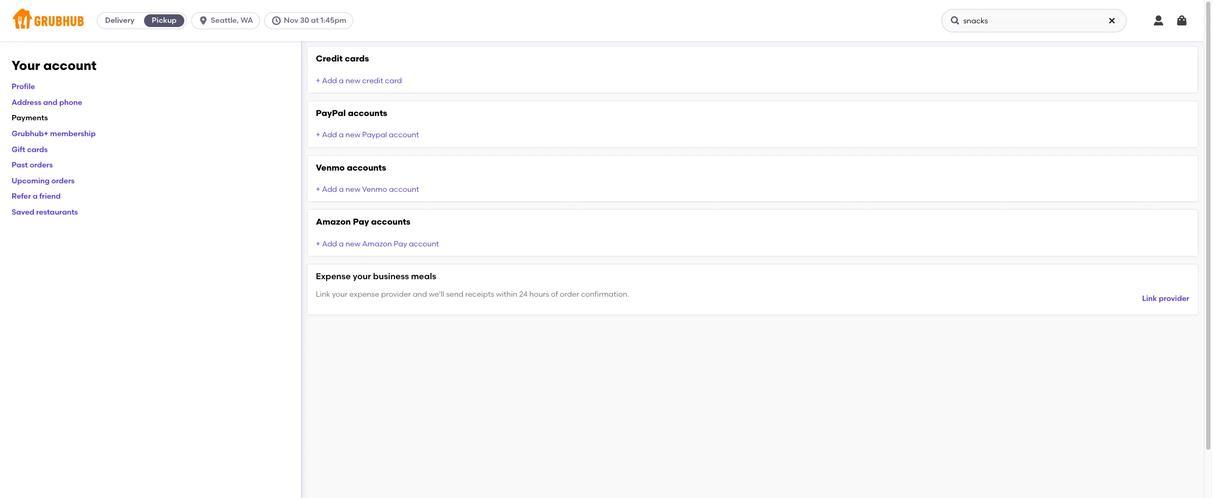 Task type: locate. For each thing, give the bounding box(es) containing it.
accounts
[[348, 108, 388, 118], [347, 162, 386, 173], [371, 217, 411, 227]]

amazon down '+ add a new venmo account' link
[[316, 217, 351, 227]]

your
[[353, 271, 371, 282], [332, 290, 348, 299]]

payments link
[[12, 114, 48, 123]]

a right refer
[[33, 192, 38, 201]]

venmo accounts
[[316, 162, 386, 173]]

past orders link
[[12, 161, 53, 170]]

within
[[496, 290, 518, 299]]

1 horizontal spatial cards
[[345, 54, 369, 64]]

svg image
[[198, 15, 209, 26], [951, 15, 961, 26], [1109, 16, 1117, 25]]

add for venmo
[[322, 185, 337, 194]]

delivery
[[105, 16, 134, 25]]

address
[[12, 98, 41, 107]]

1 horizontal spatial pay
[[394, 240, 407, 249]]

your down expense
[[332, 290, 348, 299]]

0 vertical spatial amazon
[[316, 217, 351, 227]]

cards
[[345, 54, 369, 64], [27, 145, 48, 154]]

seattle, wa button
[[191, 12, 264, 29]]

1 horizontal spatial your
[[353, 271, 371, 282]]

0 horizontal spatial venmo
[[316, 162, 345, 173]]

a
[[339, 76, 344, 85], [339, 131, 344, 140], [339, 185, 344, 194], [33, 192, 38, 201], [339, 240, 344, 249]]

Search for food, convenience, alcohol... search field
[[942, 9, 1128, 32]]

cards up + add a new credit card link
[[345, 54, 369, 64]]

and left "phone"
[[43, 98, 58, 107]]

0 vertical spatial venmo
[[316, 162, 345, 173]]

new down amazon pay accounts on the left
[[346, 240, 361, 249]]

1 horizontal spatial and
[[413, 290, 427, 299]]

orders
[[30, 161, 53, 170], [51, 176, 75, 185]]

venmo down venmo accounts in the left of the page
[[362, 185, 387, 194]]

2 add from the top
[[322, 131, 337, 140]]

+ add a new paypal account
[[316, 131, 419, 140]]

2 new from the top
[[346, 131, 361, 140]]

venmo up '+ add a new venmo account' link
[[316, 162, 345, 173]]

0 horizontal spatial link
[[316, 290, 330, 299]]

new left 'credit'
[[346, 76, 361, 85]]

0 horizontal spatial svg image
[[271, 15, 282, 26]]

orders up 'friend'
[[51, 176, 75, 185]]

1 horizontal spatial link
[[1143, 294, 1158, 303]]

your
[[12, 58, 40, 73]]

order
[[560, 290, 580, 299]]

paypal accounts
[[316, 108, 388, 118]]

gift cards
[[12, 145, 48, 154]]

0 horizontal spatial your
[[332, 290, 348, 299]]

orders up upcoming orders link
[[30, 161, 53, 170]]

link your expense provider and we'll send receipts within 24 hours of order confirmation. link provider
[[316, 290, 1190, 303]]

credit cards
[[316, 54, 369, 64]]

amazon pay accounts
[[316, 217, 411, 227]]

pickup
[[152, 16, 177, 25]]

seattle,
[[211, 16, 239, 25]]

friend
[[39, 192, 61, 201]]

a for venmo
[[339, 185, 344, 194]]

new down venmo accounts in the left of the page
[[346, 185, 361, 194]]

nov 30 at 1:45pm
[[284, 16, 347, 25]]

nov
[[284, 16, 298, 25]]

24
[[519, 290, 528, 299]]

a down amazon pay accounts on the left
[[339, 240, 344, 249]]

add down paypal
[[322, 131, 337, 140]]

profile link
[[12, 82, 35, 91]]

0 vertical spatial your
[[353, 271, 371, 282]]

1 vertical spatial amazon
[[362, 240, 392, 249]]

2 horizontal spatial svg image
[[1109, 16, 1117, 25]]

+ add a new venmo account
[[316, 185, 419, 194]]

past
[[12, 161, 28, 170]]

0 horizontal spatial cards
[[27, 145, 48, 154]]

a down venmo accounts in the left of the page
[[339, 185, 344, 194]]

0 vertical spatial and
[[43, 98, 58, 107]]

+ add a new amazon pay account link
[[316, 240, 439, 249]]

a for paypal
[[339, 131, 344, 140]]

address and phone link
[[12, 98, 82, 107]]

svg image
[[1153, 14, 1166, 27], [1176, 14, 1189, 27], [271, 15, 282, 26]]

3 add from the top
[[322, 185, 337, 194]]

1 vertical spatial and
[[413, 290, 427, 299]]

4 new from the top
[[346, 240, 361, 249]]

receipts
[[466, 290, 495, 299]]

0 vertical spatial orders
[[30, 161, 53, 170]]

1 horizontal spatial amazon
[[362, 240, 392, 249]]

new
[[346, 76, 361, 85], [346, 131, 361, 140], [346, 185, 361, 194], [346, 240, 361, 249]]

provider
[[381, 290, 411, 299], [1160, 294, 1190, 303]]

accounts up + add a new paypal account
[[348, 108, 388, 118]]

0 vertical spatial accounts
[[348, 108, 388, 118]]

new left paypal
[[346, 131, 361, 140]]

new for amazon
[[346, 240, 361, 249]]

refer a friend link
[[12, 192, 61, 201]]

gift cards link
[[12, 145, 48, 154]]

svg image inside "seattle, wa" button
[[198, 15, 209, 26]]

accounts for paypal accounts
[[348, 108, 388, 118]]

orders for past orders
[[30, 161, 53, 170]]

and left we'll
[[413, 290, 427, 299]]

1 vertical spatial cards
[[27, 145, 48, 154]]

1 vertical spatial orders
[[51, 176, 75, 185]]

1 vertical spatial pay
[[394, 240, 407, 249]]

3 + from the top
[[316, 185, 321, 194]]

cards up past orders link
[[27, 145, 48, 154]]

1 vertical spatial venmo
[[362, 185, 387, 194]]

+ add a new paypal account link
[[316, 131, 419, 140]]

+ down paypal
[[316, 131, 321, 140]]

send
[[446, 290, 464, 299]]

add for amazon
[[322, 240, 337, 249]]

of
[[551, 290, 558, 299]]

add down credit
[[322, 76, 337, 85]]

1 add from the top
[[322, 76, 337, 85]]

amazon down amazon pay accounts on the left
[[362, 240, 392, 249]]

cards for credit cards
[[345, 54, 369, 64]]

a down credit cards at the top of the page
[[339, 76, 344, 85]]

0 horizontal spatial svg image
[[198, 15, 209, 26]]

account up "phone"
[[43, 58, 97, 73]]

1 vertical spatial accounts
[[347, 162, 386, 173]]

your inside link your expense provider and we'll send receipts within 24 hours of order confirmation. link provider
[[332, 290, 348, 299]]

4 add from the top
[[322, 240, 337, 249]]

venmo
[[316, 162, 345, 173], [362, 185, 387, 194]]

expense your business meals
[[316, 271, 437, 282]]

+ down credit
[[316, 76, 321, 85]]

a for credit
[[339, 76, 344, 85]]

+ add a new amazon pay account
[[316, 240, 439, 249]]

1 vertical spatial your
[[332, 290, 348, 299]]

1:45pm
[[321, 16, 347, 25]]

address and phone
[[12, 98, 82, 107]]

your up expense
[[353, 271, 371, 282]]

new for venmo
[[346, 185, 361, 194]]

accounts up '+ add a new venmo account' link
[[347, 162, 386, 173]]

a for amazon
[[339, 240, 344, 249]]

0 horizontal spatial pay
[[353, 217, 369, 227]]

pay
[[353, 217, 369, 227], [394, 240, 407, 249]]

2 vertical spatial accounts
[[371, 217, 411, 227]]

upcoming orders link
[[12, 176, 75, 185]]

pay up + add a new amazon pay account at the left top of page
[[353, 217, 369, 227]]

add
[[322, 76, 337, 85], [322, 131, 337, 140], [322, 185, 337, 194], [322, 240, 337, 249]]

link provider button
[[1143, 289, 1190, 308]]

1 new from the top
[[346, 76, 361, 85]]

1 + from the top
[[316, 76, 321, 85]]

your account
[[12, 58, 97, 73]]

and
[[43, 98, 58, 107], [413, 290, 427, 299]]

2 + from the top
[[316, 131, 321, 140]]

at
[[311, 16, 319, 25]]

account
[[43, 58, 97, 73], [389, 131, 419, 140], [389, 185, 419, 194], [409, 240, 439, 249]]

link
[[316, 290, 330, 299], [1143, 294, 1158, 303]]

add down venmo accounts in the left of the page
[[322, 185, 337, 194]]

+ up expense
[[316, 240, 321, 249]]

and inside link your expense provider and we'll send receipts within 24 hours of order confirmation. link provider
[[413, 290, 427, 299]]

a down paypal accounts
[[339, 131, 344, 140]]

add for paypal
[[322, 131, 337, 140]]

3 new from the top
[[346, 185, 361, 194]]

add up expense
[[322, 240, 337, 249]]

+ down venmo accounts in the left of the page
[[316, 185, 321, 194]]

svg image inside "nov 30 at 1:45pm" button
[[271, 15, 282, 26]]

4 + from the top
[[316, 240, 321, 249]]

+ for credit cards
[[316, 76, 321, 85]]

amazon
[[316, 217, 351, 227], [362, 240, 392, 249]]

0 vertical spatial cards
[[345, 54, 369, 64]]

accounts up + add a new amazon pay account at the left top of page
[[371, 217, 411, 227]]

+
[[316, 76, 321, 85], [316, 131, 321, 140], [316, 185, 321, 194], [316, 240, 321, 249]]

pay up business
[[394, 240, 407, 249]]



Task type: vqa. For each thing, say whether or not it's contained in the screenshot.
the middle Extra
no



Task type: describe. For each thing, give the bounding box(es) containing it.
restaurants
[[36, 208, 78, 217]]

business
[[373, 271, 409, 282]]

expense
[[350, 290, 380, 299]]

30
[[300, 16, 309, 25]]

refer a friend
[[12, 192, 61, 201]]

delivery button
[[98, 12, 142, 29]]

card
[[385, 76, 402, 85]]

+ for venmo accounts
[[316, 185, 321, 194]]

confirmation.
[[581, 290, 630, 299]]

main navigation navigation
[[0, 0, 1205, 41]]

1 horizontal spatial provider
[[1160, 294, 1190, 303]]

wa
[[241, 16, 253, 25]]

+ add a new credit card link
[[316, 76, 402, 85]]

upcoming orders
[[12, 176, 75, 185]]

pickup button
[[142, 12, 187, 29]]

account up amazon pay accounts on the left
[[389, 185, 419, 194]]

seattle, wa
[[211, 16, 253, 25]]

saved restaurants
[[12, 208, 78, 217]]

cards for gift cards
[[27, 145, 48, 154]]

orders for upcoming orders
[[51, 176, 75, 185]]

paypal
[[316, 108, 346, 118]]

1 horizontal spatial svg image
[[951, 15, 961, 26]]

account up meals
[[409, 240, 439, 249]]

membership
[[50, 129, 96, 138]]

0 vertical spatial pay
[[353, 217, 369, 227]]

expense
[[316, 271, 351, 282]]

refer
[[12, 192, 31, 201]]

gift
[[12, 145, 25, 154]]

grubhub+ membership
[[12, 129, 96, 138]]

+ add a new venmo account link
[[316, 185, 419, 194]]

0 horizontal spatial provider
[[381, 290, 411, 299]]

credit
[[362, 76, 383, 85]]

upcoming
[[12, 176, 50, 185]]

nov 30 at 1:45pm button
[[264, 12, 358, 29]]

your for link
[[332, 290, 348, 299]]

add for credit
[[322, 76, 337, 85]]

meals
[[411, 271, 437, 282]]

1 horizontal spatial venmo
[[362, 185, 387, 194]]

grubhub+
[[12, 129, 48, 138]]

paypal
[[362, 131, 387, 140]]

+ add a new credit card
[[316, 76, 402, 85]]

payments
[[12, 114, 48, 123]]

account right paypal
[[389, 131, 419, 140]]

0 horizontal spatial amazon
[[316, 217, 351, 227]]

we'll
[[429, 290, 445, 299]]

profile
[[12, 82, 35, 91]]

grubhub+ membership link
[[12, 129, 96, 138]]

your for expense
[[353, 271, 371, 282]]

+ for amazon pay accounts
[[316, 240, 321, 249]]

hours
[[530, 290, 550, 299]]

1 horizontal spatial svg image
[[1153, 14, 1166, 27]]

saved
[[12, 208, 34, 217]]

credit
[[316, 54, 343, 64]]

0 horizontal spatial and
[[43, 98, 58, 107]]

new for paypal
[[346, 131, 361, 140]]

+ for paypal accounts
[[316, 131, 321, 140]]

past orders
[[12, 161, 53, 170]]

accounts for venmo accounts
[[347, 162, 386, 173]]

new for credit
[[346, 76, 361, 85]]

phone
[[59, 98, 82, 107]]

2 horizontal spatial svg image
[[1176, 14, 1189, 27]]

saved restaurants link
[[12, 208, 78, 217]]



